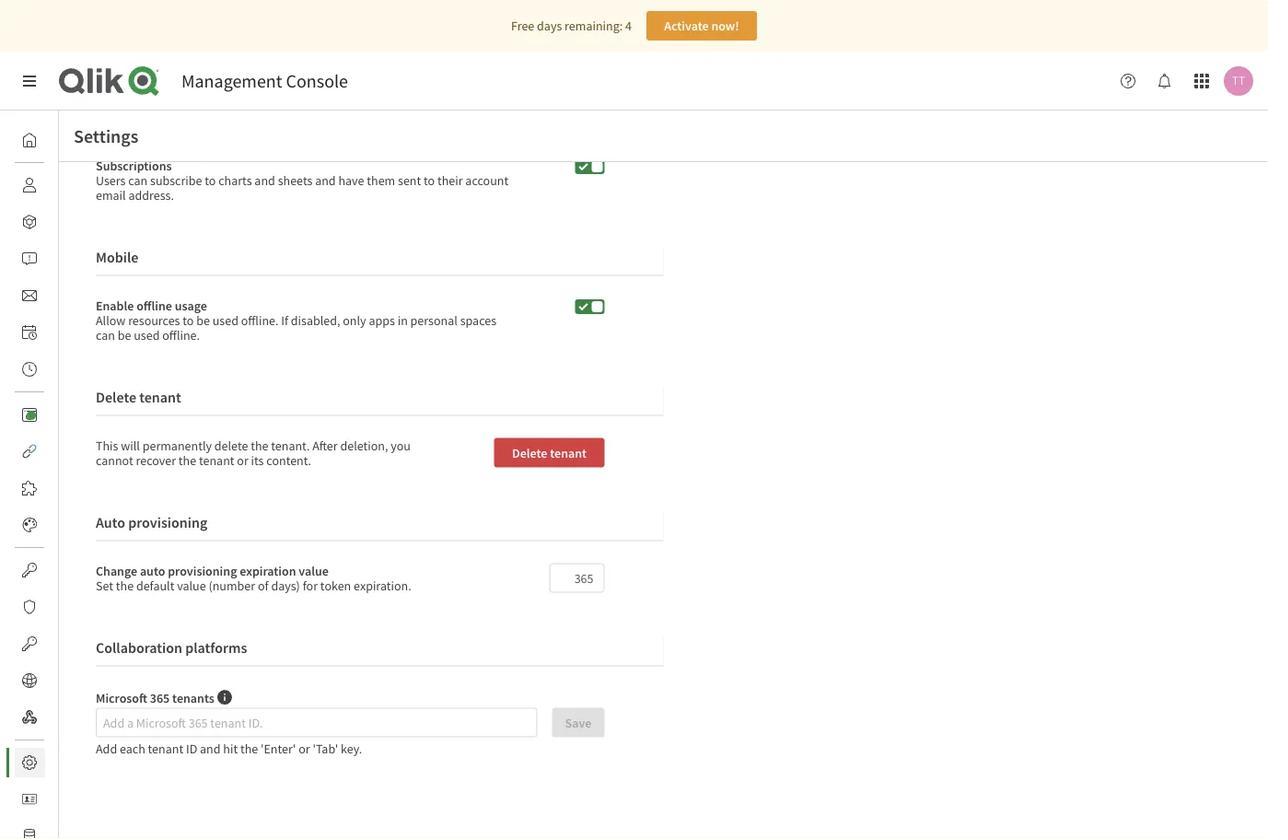 Task type: vqa. For each thing, say whether or not it's contained in the screenshot.
3rd 'ANALYZE' "image"
no



Task type: describe. For each thing, give the bounding box(es) containing it.
or inside the this will permanently delete the tenant. after deletion, you cannot recover the tenant or its content.
[[237, 452, 249, 469]]

extensions image
[[22, 481, 37, 496]]

disabled,
[[291, 312, 340, 329]]

their
[[438, 172, 463, 189]]

0 horizontal spatial used
[[134, 327, 160, 344]]

the right hit
[[240, 741, 258, 758]]

0 vertical spatial delete
[[96, 389, 136, 407]]

delete
[[215, 438, 248, 454]]

1 horizontal spatial be
[[196, 312, 210, 329]]

of
[[258, 578, 269, 594]]

delete tenant inside button
[[512, 445, 587, 462]]

schedules image
[[22, 325, 37, 340]]

'tab'
[[313, 741, 338, 758]]

after
[[313, 438, 338, 454]]

0 horizontal spatial be
[[118, 327, 131, 344]]

platforms
[[185, 639, 247, 658]]

1 horizontal spatial to
[[205, 172, 216, 189]]

the right delete
[[251, 438, 269, 454]]

offline
[[137, 298, 172, 314]]

days)
[[271, 578, 300, 594]]

hit
[[223, 741, 238, 758]]

subscriptions image
[[22, 288, 37, 303]]

alerts image
[[22, 252, 37, 266]]

subscribe
[[150, 172, 202, 189]]

delete inside button
[[512, 445, 548, 462]]

navigation pane element
[[0, 118, 103, 840]]

collaboration platforms
[[96, 639, 247, 658]]

tenants
[[172, 691, 215, 707]]

tenant.
[[271, 438, 310, 454]]

if
[[281, 312, 288, 329]]

management console
[[182, 70, 348, 93]]

1 horizontal spatial offline.
[[241, 312, 279, 329]]

will
[[121, 438, 140, 454]]

collaboration
[[96, 639, 182, 658]]

add
[[96, 741, 117, 758]]

its
[[251, 452, 264, 469]]

add microsoft 365 tenants that can be used as collaboration channels. image
[[215, 689, 235, 707]]

permanently
[[143, 438, 212, 454]]

them
[[367, 172, 396, 189]]

open sidebar menu image
[[22, 74, 37, 88]]

themes link
[[15, 511, 102, 540]]

apps
[[369, 312, 395, 329]]

365
[[150, 691, 170, 707]]

have
[[339, 172, 364, 189]]

api keys image
[[22, 563, 37, 578]]

auto provisioning
[[96, 514, 208, 533]]

enable offline usage allow resources to be used offline. if disabled, only apps in personal spaces can be used offline.
[[96, 298, 497, 344]]

0 vertical spatial delete tenant
[[96, 389, 181, 407]]

home image
[[22, 133, 37, 147]]

account
[[466, 172, 509, 189]]

content link
[[15, 400, 102, 429]]

2 horizontal spatial to
[[424, 172, 435, 189]]

'enter'
[[261, 741, 296, 758]]

content.
[[267, 452, 312, 469]]

themes image
[[22, 518, 37, 533]]

allow
[[96, 312, 126, 329]]

in
[[398, 312, 408, 329]]

charts
[[219, 172, 252, 189]]

default
[[136, 578, 175, 594]]

deletion,
[[340, 438, 388, 454]]

1 horizontal spatial used
[[213, 312, 239, 329]]

free
[[512, 18, 535, 34]]

oauth image
[[22, 637, 37, 652]]

this will permanently delete the tenant. after deletion, you cannot recover the tenant or its content.
[[96, 438, 411, 469]]

(number
[[209, 578, 255, 594]]

key.
[[341, 741, 362, 758]]

free days remaining: 4
[[512, 18, 632, 34]]

0 vertical spatial settings
[[74, 125, 139, 148]]

0 horizontal spatial and
[[200, 741, 221, 758]]

webhooks image
[[22, 711, 37, 725]]

generic links image
[[22, 444, 37, 459]]

auto
[[96, 514, 125, 533]]

auto
[[140, 563, 165, 580]]

home
[[59, 132, 91, 148]]



Task type: locate. For each thing, give the bounding box(es) containing it.
0 vertical spatial or
[[237, 452, 249, 469]]

activate
[[665, 18, 709, 34]]

1 vertical spatial delete tenant
[[512, 445, 587, 462]]

to
[[205, 172, 216, 189], [424, 172, 435, 189], [183, 312, 194, 329]]

settings up subscriptions
[[74, 125, 139, 148]]

expiration.
[[354, 578, 412, 594]]

change
[[96, 563, 137, 580]]

can inside subscriptions users can subscribe to charts and sheets and have them sent to their account email address.
[[128, 172, 148, 189]]

0 vertical spatial provisioning
[[128, 514, 208, 533]]

and
[[255, 172, 275, 189], [315, 172, 336, 189], [200, 741, 221, 758]]

0 horizontal spatial offline.
[[162, 327, 200, 344]]

spaces image
[[22, 215, 37, 229]]

1 vertical spatial delete
[[512, 445, 548, 462]]

personal
[[411, 312, 458, 329]]

0 vertical spatial can
[[128, 172, 148, 189]]

remaining:
[[565, 18, 623, 34]]

and right charts
[[255, 172, 275, 189]]

1 horizontal spatial can
[[128, 172, 148, 189]]

token
[[321, 578, 351, 594]]

the right recover
[[179, 452, 196, 469]]

to inside enable offline usage allow resources to be used offline. if disabled, only apps in personal spaces can be used offline.
[[183, 312, 194, 329]]

0 horizontal spatial delete
[[96, 389, 136, 407]]

expiration
[[240, 563, 296, 580]]

1 horizontal spatial and
[[255, 172, 275, 189]]

0 horizontal spatial or
[[237, 452, 249, 469]]

settings image
[[22, 756, 37, 770]]

activate now! link
[[647, 11, 757, 41]]

management console element
[[182, 70, 348, 93]]

to right the resources
[[183, 312, 194, 329]]

1 horizontal spatial value
[[299, 563, 329, 580]]

set
[[96, 578, 113, 594]]

usage
[[175, 298, 207, 314]]

each
[[120, 741, 145, 758]]

id
[[186, 741, 197, 758]]

home link
[[15, 125, 91, 155]]

users
[[96, 172, 126, 189]]

1 vertical spatial can
[[96, 327, 115, 344]]

provisioning right auto
[[168, 563, 237, 580]]

and right 'id'
[[200, 741, 221, 758]]

value
[[299, 563, 329, 580], [177, 578, 206, 594]]

can inside enable offline usage allow resources to be used offline. if disabled, only apps in personal spaces can be used offline.
[[96, 327, 115, 344]]

content security policy image
[[22, 600, 37, 615]]

the inside change auto provisioning expiration value set the default value (number of days) for token expiration.
[[116, 578, 134, 594]]

microsoft 365 tenants
[[96, 691, 215, 707]]

change auto provisioning expiration value set the default value (number of days) for token expiration.
[[96, 563, 412, 594]]

provisioning inside change auto provisioning expiration value set the default value (number of days) for token expiration.
[[168, 563, 237, 580]]

spaces
[[460, 312, 497, 329]]

you
[[391, 438, 411, 454]]

console
[[286, 70, 348, 93]]

can right users on the top of page
[[128, 172, 148, 189]]

the right set
[[116, 578, 134, 594]]

be right the resources
[[196, 312, 210, 329]]

to right the sent on the top left
[[424, 172, 435, 189]]

delete tenant
[[96, 389, 181, 407], [512, 445, 587, 462]]

1 vertical spatial settings
[[59, 755, 103, 771]]

data gateways image
[[22, 829, 37, 840]]

tenant inside button
[[550, 445, 587, 462]]

used
[[213, 312, 239, 329], [134, 327, 160, 344]]

provisioning
[[128, 514, 208, 533], [168, 563, 237, 580]]

or left 'tab' at the bottom left
[[299, 741, 310, 758]]

provisioning up auto
[[128, 514, 208, 533]]

1 vertical spatial or
[[299, 741, 310, 758]]

0 horizontal spatial can
[[96, 327, 115, 344]]

identity provider image
[[22, 793, 37, 807]]

resources
[[128, 312, 180, 329]]

address.
[[128, 187, 174, 204]]

be
[[196, 312, 210, 329], [118, 327, 131, 344]]

terry turtle image
[[1225, 66, 1254, 96]]

used down offline on the top left of page
[[134, 327, 160, 344]]

management
[[182, 70, 283, 93]]

and left the have
[[315, 172, 336, 189]]

for
[[303, 578, 318, 594]]

1 vertical spatial provisioning
[[168, 563, 237, 580]]

can down enable
[[96, 327, 115, 344]]

sent
[[398, 172, 421, 189]]

4
[[626, 18, 632, 34]]

users image
[[22, 178, 37, 193]]

activate now!
[[665, 18, 740, 34]]

tenant
[[139, 389, 181, 407], [550, 445, 587, 462], [199, 452, 235, 469], [148, 741, 184, 758]]

can
[[128, 172, 148, 189], [96, 327, 115, 344]]

subscriptions
[[96, 157, 172, 174]]

new connector image
[[27, 411, 36, 420]]

1 horizontal spatial or
[[299, 741, 310, 758]]

be down enable
[[118, 327, 131, 344]]

microsoft
[[96, 691, 147, 707]]

days
[[537, 18, 562, 34]]

content image
[[22, 407, 37, 422]]

settings link
[[15, 748, 103, 778]]

enable
[[96, 298, 134, 314]]

only
[[343, 312, 366, 329]]

1 horizontal spatial delete
[[512, 445, 548, 462]]

None field
[[551, 565, 604, 592]]

tenant inside the this will permanently delete the tenant. after deletion, you cannot recover the tenant or its content.
[[199, 452, 235, 469]]

0 horizontal spatial delete tenant
[[96, 389, 181, 407]]

used right usage
[[213, 312, 239, 329]]

now!
[[712, 18, 740, 34]]

mobile
[[96, 249, 139, 267]]

the
[[251, 438, 269, 454], [179, 452, 196, 469], [116, 578, 134, 594], [240, 741, 258, 758]]

value right "default"
[[177, 578, 206, 594]]

sheets
[[278, 172, 313, 189]]

themes
[[59, 517, 102, 534]]

settings
[[74, 125, 139, 148], [59, 755, 103, 771]]

delete
[[96, 389, 136, 407], [512, 445, 548, 462]]

value right expiration
[[299, 563, 329, 580]]

to left charts
[[205, 172, 216, 189]]

0 horizontal spatial value
[[177, 578, 206, 594]]

offline.
[[241, 312, 279, 329], [162, 327, 200, 344]]

offline. left if
[[241, 312, 279, 329]]

settings right settings image
[[59, 755, 103, 771]]

delete tenant button
[[494, 439, 605, 468]]

email
[[96, 187, 126, 204]]

or left its
[[237, 452, 249, 469]]

add each tenant id and hit the 'enter' or 'tab' key.
[[96, 741, 362, 758]]

cannot
[[96, 452, 133, 469]]

subscriptions users can subscribe to charts and sheets and have them sent to their account email address.
[[96, 157, 509, 204]]

events image
[[22, 362, 37, 377]]

offline. down usage
[[162, 327, 200, 344]]

this
[[96, 438, 118, 454]]

1 horizontal spatial delete tenant
[[512, 445, 587, 462]]

0 horizontal spatial to
[[183, 312, 194, 329]]

or
[[237, 452, 249, 469], [299, 741, 310, 758]]

recover
[[136, 452, 176, 469]]

settings inside navigation pane element
[[59, 755, 103, 771]]

Add a Microsoft 365 tenant ID. text field
[[103, 709, 538, 738]]

content
[[59, 406, 102, 423]]

2 horizontal spatial and
[[315, 172, 336, 189]]



